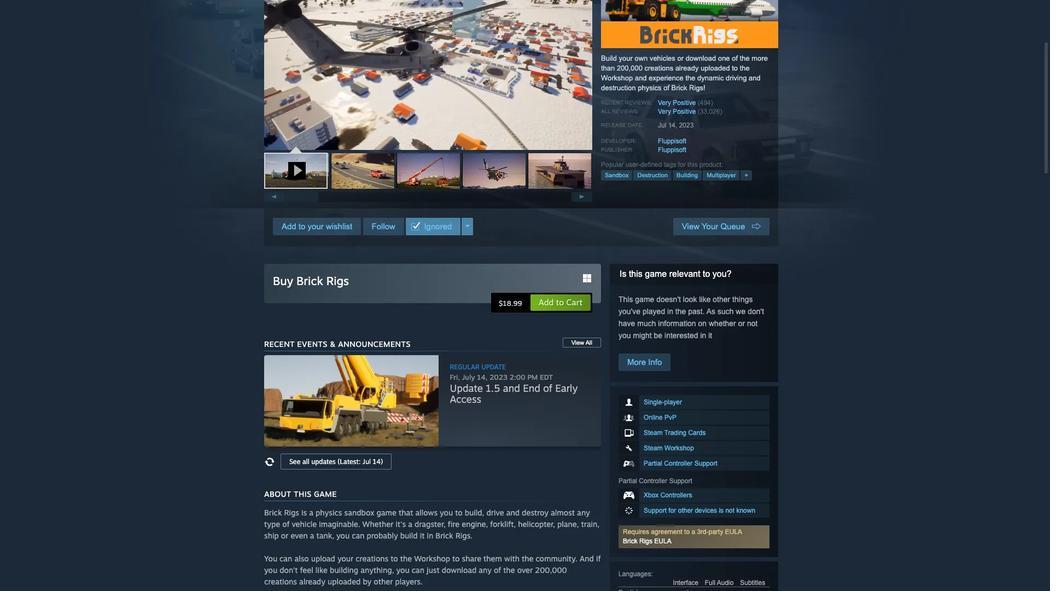 Task type: locate. For each thing, give the bounding box(es) containing it.
workshop up destruction
[[602, 74, 633, 82]]

one
[[719, 54, 731, 62]]

update
[[482, 363, 506, 371], [450, 382, 483, 394]]

to left 3rd-
[[685, 528, 690, 536]]

1 steam from the top
[[644, 429, 663, 437]]

1 vertical spatial fluppisoft
[[659, 146, 687, 154]]

2 horizontal spatial creations
[[645, 64, 674, 72]]

creations down vehicles
[[645, 64, 674, 72]]

almost
[[551, 508, 575, 517]]

brick down requires
[[623, 538, 638, 545]]

controller down steam workshop
[[665, 460, 693, 467]]

helicopter,
[[519, 519, 556, 529]]

workshop up just
[[414, 554, 451, 563]]

jul 14, 2023
[[659, 122, 694, 129]]

1 vertical spatial positive
[[673, 108, 696, 115]]

players.
[[395, 577, 423, 586]]

like up 'as'
[[700, 295, 711, 304]]

all inside "link"
[[586, 339, 593, 346]]

0 horizontal spatial eula
[[655, 538, 672, 545]]

recent up all reviews:
[[602, 100, 624, 106]]

eula down the agreement
[[655, 538, 672, 545]]

1 horizontal spatial workshop
[[602, 74, 633, 82]]

0 horizontal spatial view
[[572, 339, 585, 346]]

the inside the this game doesn't look like other things you've played in the past. as such we don't have much information on whether or not you might be interested in it
[[676, 307, 687, 316]]

of inside you can also upload your creations to the workshop to share them with the community. and if you don't feel like building anything, you can just download any of the over 200,000 creations already uploaded by other players.
[[494, 565, 502, 575]]

fluppisoft link up tags
[[659, 146, 687, 154]]

rigs
[[327, 274, 349, 288], [284, 508, 299, 517], [640, 538, 653, 545]]

0 vertical spatial rigs
[[327, 274, 349, 288]]

full audio
[[705, 579, 734, 587]]

1 vertical spatial partial
[[619, 477, 638, 485]]

1 very from the top
[[659, 99, 672, 107]]

rigs!
[[690, 84, 706, 92]]

already down feel
[[299, 577, 326, 586]]

creations inside build your own vehicles or download one of the more than 200,000 creations already uploaded to the workshop and experience the dynamic driving and destruction physics of brick rigs!
[[645, 64, 674, 72]]

200,000 down community.
[[535, 565, 567, 575]]

uploaded down 'building'
[[328, 577, 361, 586]]

2 steam from the top
[[644, 444, 663, 452]]

very for very positive (494)
[[659, 99, 672, 107]]

tank,
[[317, 531, 334, 540]]

any inside you can also upload your creations to the workshop to share them with the community. and if you don't feel like building anything, you can just download any of the over 200,000 creations already uploaded by other players.
[[479, 565, 492, 575]]

you up fire
[[440, 508, 453, 517]]

like down the upload
[[316, 565, 328, 575]]

multiplayer link
[[704, 170, 740, 181]]

0 vertical spatial 14,
[[669, 122, 678, 129]]

1 horizontal spatial creations
[[356, 554, 389, 563]]

or right vehicles
[[678, 54, 684, 62]]

0 horizontal spatial other
[[374, 577, 393, 586]]

1 vertical spatial workshop
[[665, 444, 695, 452]]

already
[[676, 64, 699, 72], [299, 577, 326, 586]]

a inside requires agreement to a 3rd-party eula brick rigs eula
[[692, 528, 696, 536]]

1 horizontal spatial all
[[602, 108, 611, 114]]

positive for (33,026)
[[673, 108, 696, 115]]

1 vertical spatial physics
[[316, 508, 342, 517]]

2 vertical spatial or
[[281, 531, 289, 540]]

1 horizontal spatial support
[[670, 477, 693, 485]]

0 vertical spatial uploaded
[[701, 64, 731, 72]]

trading
[[665, 429, 687, 437]]

1 vertical spatial other
[[679, 507, 694, 515]]

brick up very positive (494)
[[672, 84, 688, 92]]

download inside you can also upload your creations to the workshop to share them with the community. and if you don't feel like building anything, you can just download any of the over 200,000 creations already uploaded by other players.
[[442, 565, 477, 575]]

0 horizontal spatial download
[[442, 565, 477, 575]]

or down we
[[739, 319, 746, 328]]

very down experience
[[659, 99, 672, 107]]

recent events & announcements
[[264, 339, 411, 349]]

it down whether
[[709, 331, 713, 340]]

download down share
[[442, 565, 477, 575]]

1 vertical spatial already
[[299, 577, 326, 586]]

can down imaginable. on the left
[[352, 531, 365, 540]]

jul left 14)
[[363, 458, 371, 466]]

all up release
[[602, 108, 611, 114]]

1 vertical spatial reviews:
[[613, 108, 639, 114]]

0 vertical spatial view
[[683, 222, 700, 231]]

support down the xbox
[[644, 507, 667, 515]]

not down don't
[[748, 319, 758, 328]]

brick down fire
[[436, 531, 454, 540]]

2 vertical spatial workshop
[[414, 554, 451, 563]]

user-
[[626, 161, 641, 169]]

200,000
[[617, 64, 643, 72], [535, 565, 567, 575]]

other down xbox controllers 'link'
[[679, 507, 694, 515]]

1 horizontal spatial it
[[709, 331, 713, 340]]

1 horizontal spatial 14,
[[669, 122, 678, 129]]

1 horizontal spatial like
[[700, 295, 711, 304]]

2 vertical spatial game
[[377, 508, 397, 517]]

all down add to cart link
[[586, 339, 593, 346]]

and
[[635, 74, 647, 82], [749, 74, 761, 82], [503, 382, 520, 394], [507, 508, 520, 517]]

the up the rigs!
[[686, 74, 696, 82]]

1 vertical spatial rigs
[[284, 508, 299, 517]]

about
[[264, 489, 292, 499]]

partial up requires
[[619, 477, 638, 485]]

1 horizontal spatial partial
[[644, 460, 663, 467]]

0 vertical spatial can
[[352, 531, 365, 540]]

in down doesn't
[[668, 307, 674, 316]]

1 vertical spatial 14,
[[477, 373, 488, 382]]

0 vertical spatial fluppisoft link
[[659, 137, 687, 145]]

200,000 inside you can also upload your creations to the workshop to share them with the community. and if you don't feel like building anything, you can just download any of the over 200,000 creations already uploaded by other players.
[[535, 565, 567, 575]]

0 vertical spatial your
[[619, 54, 633, 62]]

add for add to cart
[[539, 297, 554, 308]]

might
[[634, 331, 652, 340]]

pvp
[[665, 414, 677, 421]]

1 fluppisoft from the top
[[659, 137, 687, 145]]

you down you
[[264, 565, 278, 575]]

physics inside build your own vehicles or download one of the more than 200,000 creations already uploaded to the workshop and experience the dynamic driving and destruction physics of brick rigs!
[[638, 84, 662, 92]]

0 horizontal spatial rigs
[[284, 508, 299, 517]]

view down cart
[[572, 339, 585, 346]]

for up building
[[679, 161, 686, 169]]

0 horizontal spatial 2023
[[490, 373, 508, 382]]

view for view all
[[572, 339, 585, 346]]

fluppisoft link down jul 14, 2023
[[659, 137, 687, 145]]

1 vertical spatial creations
[[356, 554, 389, 563]]

creations up anything,
[[356, 554, 389, 563]]

anything,
[[361, 565, 394, 575]]

or right ship
[[281, 531, 289, 540]]

in inside the "brick rigs is a physics sandbox game that allows you to build, drive and destroy almost any type of vehicle imaginable. whether it's a dragster, fire engine, forklift, helicopter, plane, train, ship or even a tank, you can probably build it in brick rigs."
[[427, 531, 434, 540]]

fluppisoft down jul 14, 2023
[[659, 137, 687, 145]]

this game doesn't look like other things you've played in the past. as such we don't have much information on whether or not you might be interested in it
[[619, 295, 765, 340]]

reviews: up all reviews:
[[626, 100, 652, 106]]

you up the players. at the left
[[397, 565, 410, 575]]

0 horizontal spatial like
[[316, 565, 328, 575]]

or inside the this game doesn't look like other things you've played in the past. as such we don't have much information on whether or not you might be interested in it
[[739, 319, 746, 328]]

other down anything,
[[374, 577, 393, 586]]

game up doesn't
[[645, 269, 667, 279]]

1 vertical spatial this
[[629, 269, 643, 279]]

this left 'game'
[[294, 489, 312, 499]]

steam down online in the right of the page
[[644, 429, 663, 437]]

1 vertical spatial recent
[[264, 339, 295, 349]]

1 horizontal spatial physics
[[638, 84, 662, 92]]

2 positive from the top
[[673, 108, 696, 115]]

early
[[556, 382, 578, 394]]

steam for steam workshop
[[644, 444, 663, 452]]

already inside you can also upload your creations to the workshop to share them with the community. and if you don't feel like building anything, you can just download any of the over 200,000 creations already uploaded by other players.
[[299, 577, 326, 586]]

full
[[705, 579, 716, 587]]

0 vertical spatial jul
[[659, 122, 667, 129]]

reviews: for very positive (494)
[[626, 100, 652, 106]]

1 positive from the top
[[673, 99, 696, 107]]

add left wishlist
[[282, 222, 297, 231]]

experience
[[649, 74, 684, 82]]

imaginable.
[[319, 519, 360, 529]]

over
[[518, 565, 533, 575]]

you've
[[619, 307, 641, 316]]

1 vertical spatial 2023
[[490, 373, 508, 382]]

your left wishlist
[[308, 222, 324, 231]]

steam down steam trading cards
[[644, 444, 663, 452]]

the up driving
[[740, 64, 750, 72]]

whether
[[363, 519, 394, 529]]

1 vertical spatial like
[[316, 565, 328, 575]]

0 vertical spatial for
[[679, 161, 686, 169]]

recent left events
[[264, 339, 295, 349]]

0 horizontal spatial all
[[586, 339, 593, 346]]

in down on
[[701, 331, 707, 340]]

0 vertical spatial very
[[659, 99, 672, 107]]

creations down don't
[[264, 577, 297, 586]]

0 horizontal spatial it
[[420, 531, 425, 540]]

partial controller support up the xbox
[[619, 477, 693, 485]]

like
[[700, 295, 711, 304], [316, 565, 328, 575]]

1 horizontal spatial add
[[539, 297, 554, 308]]

0 horizontal spatial support
[[644, 507, 667, 515]]

fluppisoft up tags
[[659, 146, 687, 154]]

0 vertical spatial or
[[678, 54, 684, 62]]

other up such on the bottom of the page
[[713, 295, 731, 304]]

in down dragster,
[[427, 531, 434, 540]]

can up the players. at the left
[[412, 565, 425, 575]]

14, inside regular update fri, july 14, 2023 2:00 pm edt update 1.5 and end of early access
[[477, 373, 488, 382]]

to up driving
[[733, 64, 738, 72]]

1 fluppisoft link from the top
[[659, 137, 687, 145]]

creations
[[645, 64, 674, 72], [356, 554, 389, 563], [264, 577, 297, 586]]

and inside regular update fri, july 14, 2023 2:00 pm edt update 1.5 and end of early access
[[503, 382, 520, 394]]

rigs inside the "brick rigs is a physics sandbox game that allows you to build, drive and destroy almost any type of vehicle imaginable. whether it's a dragster, fire engine, forklift, helicopter, plane, train, ship or even a tank, you can probably build it in brick rigs."
[[284, 508, 299, 517]]

1 horizontal spatial download
[[686, 54, 717, 62]]

you down imaginable. on the left
[[337, 531, 350, 540]]

positive
[[673, 99, 696, 107], [673, 108, 696, 115]]

2 horizontal spatial rigs
[[640, 538, 653, 545]]

already up the rigs!
[[676, 64, 699, 72]]

jul right the date:
[[659, 122, 667, 129]]

xbox controllers link
[[619, 488, 770, 503]]

0 horizontal spatial any
[[479, 565, 492, 575]]

0 horizontal spatial is
[[302, 508, 307, 517]]

0 vertical spatial update
[[482, 363, 506, 371]]

online
[[644, 414, 663, 421]]

update down july
[[450, 382, 483, 394]]

2023
[[680, 122, 694, 129], [490, 373, 508, 382]]

1 vertical spatial can
[[280, 554, 293, 563]]

very
[[659, 99, 672, 107], [659, 108, 672, 115]]

it right build
[[420, 531, 425, 540]]

july
[[462, 373, 475, 382]]

of down them
[[494, 565, 502, 575]]

dragster,
[[415, 519, 446, 529]]

we
[[736, 307, 746, 316]]

0 horizontal spatial add
[[282, 222, 297, 231]]

very positive (33,026)
[[659, 108, 723, 115]]

other inside you can also upload your creations to the workshop to share them with the community. and if you don't feel like building anything, you can just download any of the over 200,000 creations already uploaded by other players.
[[374, 577, 393, 586]]

add left cart
[[539, 297, 554, 308]]

2 vertical spatial other
[[374, 577, 393, 586]]

2 vertical spatial creations
[[264, 577, 297, 586]]

sandbox
[[605, 172, 629, 178]]

reviews: for very positive (33,026)
[[613, 108, 639, 114]]

more info link
[[619, 354, 671, 371]]

rigs down requires
[[640, 538, 653, 545]]

1.5
[[486, 382, 501, 394]]

a right even
[[310, 531, 314, 540]]

0 horizontal spatial jul
[[363, 458, 371, 466]]

recent
[[602, 100, 624, 106], [264, 339, 295, 349]]

1 vertical spatial all
[[586, 339, 593, 346]]

0 vertical spatial support
[[695, 460, 718, 467]]

uploaded
[[701, 64, 731, 72], [328, 577, 361, 586]]

1 vertical spatial very
[[659, 108, 672, 115]]

uploaded inside build your own vehicles or download one of the more than 200,000 creations already uploaded to the workshop and experience the dynamic driving and destruction physics of brick rigs!
[[701, 64, 731, 72]]

2 horizontal spatial in
[[701, 331, 707, 340]]

rigs inside requires agreement to a 3rd-party eula brick rigs eula
[[640, 538, 653, 545]]

popular user-defined tags for this product:
[[602, 161, 724, 169]]

2 vertical spatial support
[[644, 507, 667, 515]]

1 vertical spatial support
[[670, 477, 693, 485]]

a
[[309, 508, 314, 517], [408, 519, 413, 529], [692, 528, 696, 536], [310, 531, 314, 540]]

0 horizontal spatial already
[[299, 577, 326, 586]]

your up 'building'
[[338, 554, 354, 563]]

1 vertical spatial or
[[739, 319, 746, 328]]

the left the more in the top right of the page
[[740, 54, 750, 62]]

ignored
[[422, 222, 452, 231]]

workshop down trading
[[665, 444, 695, 452]]

controller up the xbox
[[640, 477, 668, 485]]

brick right the buy
[[297, 274, 323, 288]]

positive down very positive (494)
[[673, 108, 696, 115]]

recent reviews:
[[602, 100, 652, 106]]

and down 2:00
[[503, 382, 520, 394]]

2 fluppisoft link from the top
[[659, 146, 687, 154]]

steam inside "link"
[[644, 444, 663, 452]]

1 vertical spatial 200,000
[[535, 565, 567, 575]]

past.
[[689, 307, 705, 316]]

update up 1.5
[[482, 363, 506, 371]]

brick inside requires agreement to a 3rd-party eula brick rigs eula
[[623, 538, 638, 545]]

your inside you can also upload your creations to the workshop to share them with the community. and if you don't feel like building anything, you can just download any of the over 200,000 creations already uploaded by other players.
[[338, 554, 354, 563]]

with
[[505, 554, 520, 563]]

building link
[[673, 170, 702, 181]]

of inside regular update fri, july 14, 2023 2:00 pm edt update 1.5 and end of early access
[[544, 382, 553, 394]]

1 horizontal spatial recent
[[602, 100, 624, 106]]

2 vertical spatial rigs
[[640, 538, 653, 545]]

(494)
[[698, 99, 714, 107]]

to left wishlist
[[299, 222, 306, 231]]

your
[[619, 54, 633, 62], [308, 222, 324, 231], [338, 554, 354, 563]]

1 vertical spatial any
[[479, 565, 492, 575]]

0 horizontal spatial workshop
[[414, 554, 451, 563]]

0 horizontal spatial your
[[308, 222, 324, 231]]

200,000 down own
[[617, 64, 643, 72]]

to inside build your own vehicles or download one of the more than 200,000 creations already uploaded to the workshop and experience the dynamic driving and destruction physics of brick rigs!
[[733, 64, 738, 72]]

the up over on the bottom of page
[[522, 554, 534, 563]]

$18.99
[[499, 299, 523, 308]]

this up building
[[688, 161, 698, 169]]

buy
[[273, 274, 293, 288]]

brick
[[672, 84, 688, 92], [297, 274, 323, 288], [264, 508, 282, 517], [436, 531, 454, 540], [623, 538, 638, 545]]

fluppisoft link for developer:
[[659, 137, 687, 145]]

is inside the "brick rigs is a physics sandbox game that allows you to build, drive and destroy almost any type of vehicle imaginable. whether it's a dragster, fire engine, forklift, helicopter, plane, train, ship or even a tank, you can probably build it in brick rigs."
[[302, 508, 307, 517]]

controller
[[665, 460, 693, 467], [640, 477, 668, 485]]

agreement
[[652, 528, 683, 536]]

2 very from the top
[[659, 108, 672, 115]]

0 vertical spatial eula
[[726, 528, 743, 536]]

0 horizontal spatial this
[[629, 269, 643, 279]]

fluppisoft link
[[659, 137, 687, 145], [659, 146, 687, 154]]

0 horizontal spatial in
[[427, 531, 434, 540]]

you down 'have' on the right bottom of the page
[[619, 331, 631, 340]]

online pvp
[[644, 414, 677, 421]]

workshop inside steam workshop "link"
[[665, 444, 695, 452]]

of down the edt
[[544, 382, 553, 394]]

0 horizontal spatial physics
[[316, 508, 342, 517]]

14, down very positive (33,026)
[[669, 122, 678, 129]]

add to cart
[[539, 297, 583, 308]]

much
[[638, 319, 657, 328]]

workshop inside you can also upload your creations to the workshop to share them with the community. and if you don't feel like building anything, you can just download any of the over 200,000 creations already uploaded by other players.
[[414, 554, 451, 563]]

0 vertical spatial add
[[282, 222, 297, 231]]

single-
[[644, 398, 665, 406]]

positive for (494)
[[673, 99, 696, 107]]

any
[[578, 508, 591, 517], [479, 565, 492, 575]]

can up don't
[[280, 554, 293, 563]]

and inside the "brick rigs is a physics sandbox game that allows you to build, drive and destroy almost any type of vehicle imaginable. whether it's a dragster, fire engine, forklift, helicopter, plane, train, ship or even a tank, you can probably build it in brick rigs."
[[507, 508, 520, 517]]

1 horizontal spatial for
[[679, 161, 686, 169]]

0 vertical spatial reviews:
[[626, 100, 652, 106]]

physics down experience
[[638, 84, 662, 92]]

2 fluppisoft from the top
[[659, 146, 687, 154]]

more info
[[628, 357, 663, 367]]

this up you've
[[619, 295, 634, 304]]

your
[[702, 222, 719, 231]]

popular
[[602, 161, 624, 169]]

2023 up 1.5
[[490, 373, 508, 382]]

support down steam workshop "link"
[[695, 460, 718, 467]]

0 vertical spatial partial controller support
[[644, 460, 718, 467]]

download up dynamic
[[686, 54, 717, 62]]

partial inside partial controller support link
[[644, 460, 663, 467]]

0 vertical spatial fluppisoft
[[659, 137, 687, 145]]

any up 'train,' on the right of page
[[578, 508, 591, 517]]

steam workshop link
[[619, 441, 770, 455]]

by
[[363, 577, 372, 586]]

view inside "link"
[[572, 339, 585, 346]]

any down them
[[479, 565, 492, 575]]

it inside the "brick rigs is a physics sandbox game that allows you to build, drive and destroy almost any type of vehicle imaginable. whether it's a dragster, fire engine, forklift, helicopter, plane, train, ship or even a tank, you can probably build it in brick rigs."
[[420, 531, 425, 540]]

2023 down very positive (33,026)
[[680, 122, 694, 129]]

0 vertical spatial any
[[578, 508, 591, 517]]

or inside the "brick rigs is a physics sandbox game that allows you to build, drive and destroy almost any type of vehicle imaginable. whether it's a dragster, fire engine, forklift, helicopter, plane, train, ship or even a tank, you can probably build it in brick rigs."
[[281, 531, 289, 540]]

this
[[619, 295, 634, 304], [294, 489, 312, 499]]

0 vertical spatial positive
[[673, 99, 696, 107]]

engine,
[[462, 519, 488, 529]]

fluppisoft
[[659, 137, 687, 145], [659, 146, 687, 154]]

0 vertical spatial physics
[[638, 84, 662, 92]]

1 vertical spatial add
[[539, 297, 554, 308]]

build
[[401, 531, 418, 540]]

for
[[679, 161, 686, 169], [669, 507, 677, 515]]

played
[[643, 307, 666, 316]]

support for other devices is not known link
[[619, 504, 770, 518]]

support up controllers
[[670, 477, 693, 485]]



Task type: vqa. For each thing, say whether or not it's contained in the screenshot.
the not inside This game doesn't look like other things you've played in the past. As such we don't have much information on whether or not you might be interested in it
yes



Task type: describe. For each thing, give the bounding box(es) containing it.
1 vertical spatial controller
[[640, 477, 668, 485]]

don't
[[280, 565, 298, 575]]

view your queue
[[683, 222, 753, 231]]

you
[[264, 554, 278, 563]]

brick inside build your own vehicles or download one of the more than 200,000 creations already uploaded to the workshop and experience the dynamic driving and destruction physics of brick rigs!
[[672, 84, 688, 92]]

to inside the "brick rigs is a physics sandbox game that allows you to build, drive and destroy almost any type of vehicle imaginable. whether it's a dragster, fire engine, forklift, helicopter, plane, train, ship or even a tank, you can probably build it in brick rigs."
[[456, 508, 463, 517]]

fluppisoft link for publisher:
[[659, 146, 687, 154]]

1 horizontal spatial is
[[719, 507, 724, 515]]

this inside the this game doesn't look like other things you've played in the past. as such we don't have much information on whether or not you might be interested in it
[[619, 295, 634, 304]]

1 vertical spatial eula
[[655, 538, 672, 545]]

0 horizontal spatial can
[[280, 554, 293, 563]]

online pvp link
[[619, 411, 770, 425]]

known
[[737, 507, 756, 515]]

1 vertical spatial partial controller support
[[619, 477, 693, 485]]

to up anything,
[[391, 554, 398, 563]]

2 horizontal spatial support
[[695, 460, 718, 467]]

view your queue link
[[674, 218, 770, 235]]

add for add to your wishlist
[[282, 222, 297, 231]]

of right 'one'
[[733, 54, 738, 62]]

devices
[[695, 507, 718, 515]]

train,
[[582, 519, 600, 529]]

game inside the "brick rigs is a physics sandbox game that allows you to build, drive and destroy almost any type of vehicle imaginable. whether it's a dragster, fire engine, forklift, helicopter, plane, train, ship or even a tank, you can probably build it in brick rigs."
[[377, 508, 397, 517]]

0 vertical spatial all
[[602, 108, 611, 114]]

xbox controllers
[[644, 492, 693, 499]]

whether
[[709, 319, 737, 328]]

view all link
[[563, 338, 602, 348]]

0 vertical spatial in
[[668, 307, 674, 316]]

0 horizontal spatial partial
[[619, 477, 638, 485]]

to left share
[[453, 554, 460, 563]]

physics inside the "brick rigs is a physics sandbox game that allows you to build, drive and destroy almost any type of vehicle imaginable. whether it's a dragster, fire engine, forklift, helicopter, plane, train, ship or even a tank, you can probably build it in brick rigs."
[[316, 508, 342, 517]]

200,000 inside build your own vehicles or download one of the more than 200,000 creations already uploaded to the workshop and experience the dynamic driving and destruction physics of brick rigs!
[[617, 64, 643, 72]]

brick rigs is a physics sandbox game that allows you to build, drive and destroy almost any type of vehicle imaginable. whether it's a dragster, fire engine, forklift, helicopter, plane, train, ship or even a tank, you can probably build it in brick rigs.
[[264, 508, 600, 540]]

any inside the "brick rigs is a physics sandbox game that allows you to build, drive and destroy almost any type of vehicle imaginable. whether it's a dragster, fire engine, forklift, helicopter, plane, train, ship or even a tank, you can probably build it in brick rigs."
[[578, 508, 591, 517]]

controllers
[[661, 492, 693, 499]]

1 vertical spatial update
[[450, 382, 483, 394]]

1 vertical spatial this
[[294, 489, 312, 499]]

0 vertical spatial game
[[645, 269, 667, 279]]

like inside you can also upload your creations to the workshop to share them with the community. and if you don't feel like building anything, you can just download any of the over 200,000 creations already uploaded by other players.
[[316, 565, 328, 575]]

all reviews:
[[602, 108, 639, 114]]

the up the players. at the left
[[401, 554, 412, 563]]

you can also upload your creations to the workshop to share them with the community. and if you don't feel like building anything, you can just download any of the over 200,000 creations already uploaded by other players.
[[264, 554, 601, 586]]

updates
[[312, 458, 336, 466]]

of down experience
[[664, 84, 670, 92]]

uploaded inside you can also upload your creations to the workshop to share them with the community. and if you don't feel like building anything, you can just download any of the over 200,000 creations already uploaded by other players.
[[328, 577, 361, 586]]

game inside the this game doesn't look like other things you've played in the past. as such we don't have much information on whether or not you might be interested in it
[[636, 295, 655, 304]]

upload
[[311, 554, 335, 563]]

share
[[462, 554, 482, 563]]

1 horizontal spatial jul
[[659, 122, 667, 129]]

release
[[602, 122, 627, 128]]

1 horizontal spatial rigs
[[327, 274, 349, 288]]

recent for recent events & announcements
[[264, 339, 295, 349]]

is
[[620, 269, 627, 279]]

not inside the this game doesn't look like other things you've played in the past. as such we don't have much information on whether or not you might be interested in it
[[748, 319, 758, 328]]

announcements
[[338, 339, 411, 349]]

a right it's
[[408, 519, 413, 529]]

pm
[[528, 373, 538, 382]]

like inside the this game doesn't look like other things you've played in the past. as such we don't have much information on whether or not you might be interested in it
[[700, 295, 711, 304]]

steam for steam trading cards
[[644, 429, 663, 437]]

download inside build your own vehicles or download one of the more than 200,000 creations already uploaded to the workshop and experience the dynamic driving and destruction physics of brick rigs!
[[686, 54, 717, 62]]

recent for recent reviews:
[[602, 100, 624, 106]]

destroy
[[522, 508, 549, 517]]

things
[[733, 295, 753, 304]]

cards
[[689, 429, 706, 437]]

you inside the this game doesn't look like other things you've played in the past. as such we don't have much information on whether or not you might be interested in it
[[619, 331, 631, 340]]

developer:
[[602, 138, 637, 144]]

fluppisoft for publisher:
[[659, 146, 687, 154]]

more
[[628, 357, 647, 367]]

0 vertical spatial controller
[[665, 460, 693, 467]]

0 horizontal spatial creations
[[264, 577, 297, 586]]

fri,
[[450, 373, 460, 382]]

very positive (494)
[[659, 99, 714, 107]]

1 horizontal spatial 2023
[[680, 122, 694, 129]]

sandbox link
[[602, 170, 633, 181]]

:
[[652, 570, 653, 578]]

steam trading cards
[[644, 429, 706, 437]]

view all
[[572, 339, 593, 346]]

(latest:
[[338, 458, 361, 466]]

type
[[264, 519, 280, 529]]

probably
[[367, 531, 398, 540]]

to left cart
[[557, 297, 564, 308]]

0 vertical spatial this
[[688, 161, 698, 169]]

to left you?
[[703, 269, 711, 279]]

very for very positive (33,026)
[[659, 108, 672, 115]]

already inside build your own vehicles or download one of the more than 200,000 creations already uploaded to the workshop and experience the dynamic driving and destruction physics of brick rigs!
[[676, 64, 699, 72]]

building
[[330, 565, 359, 575]]

or inside build your own vehicles or download one of the more than 200,000 creations already uploaded to the workshop and experience the dynamic driving and destruction physics of brick rigs!
[[678, 54, 684, 62]]

information
[[659, 319, 697, 328]]

see
[[290, 458, 301, 466]]

vehicles
[[650, 54, 676, 62]]

it inside the this game doesn't look like other things you've played in the past. as such we don't have much information on whether or not you might be interested in it
[[709, 331, 713, 340]]

the down 'with'
[[504, 565, 516, 575]]

&
[[330, 339, 336, 349]]

destruction
[[602, 84, 636, 92]]

languages :
[[619, 570, 653, 578]]

0 horizontal spatial not
[[726, 507, 735, 515]]

ship
[[264, 531, 279, 540]]

1 vertical spatial your
[[308, 222, 324, 231]]

own
[[635, 54, 648, 62]]

player
[[665, 398, 683, 406]]

look
[[684, 295, 698, 304]]

access
[[450, 393, 482, 405]]

build your own vehicles or download one of the more than 200,000 creations already uploaded to the workshop and experience the dynamic driving and destruction physics of brick rigs!
[[602, 54, 769, 92]]

more
[[752, 54, 769, 62]]

2023 inside regular update fri, july 14, 2023 2:00 pm edt update 1.5 and end of early access
[[490, 373, 508, 382]]

regular update fri, july 14, 2023 2:00 pm edt update 1.5 and end of early access
[[450, 363, 578, 405]]

build,
[[465, 508, 485, 517]]

of inside the "brick rigs is a physics sandbox game that allows you to build, drive and destroy almost any type of vehicle imaginable. whether it's a dragster, fire engine, forklift, helicopter, plane, train, ship or even a tank, you can probably build it in brick rigs."
[[283, 519, 290, 529]]

to inside requires agreement to a 3rd-party eula brick rigs eula
[[685, 528, 690, 536]]

2 horizontal spatial can
[[412, 565, 425, 575]]

can inside the "brick rigs is a physics sandbox game that allows you to build, drive and destroy almost any type of vehicle imaginable. whether it's a dragster, fire engine, forklift, helicopter, plane, train, ship or even a tank, you can probably build it in brick rigs."
[[352, 531, 365, 540]]

view for view your queue
[[683, 222, 700, 231]]

a up vehicle
[[309, 508, 314, 517]]

support for other devices is not known
[[644, 507, 756, 515]]

fluppisoft for developer:
[[659, 137, 687, 145]]

brick rigs eula link
[[623, 538, 672, 545]]

other inside the this game doesn't look like other things you've played in the past. as such we don't have much information on whether or not you might be interested in it
[[713, 295, 731, 304]]

fire
[[448, 519, 460, 529]]

your inside build your own vehicles or download one of the more than 200,000 creations already uploaded to the workshop and experience the dynamic driving and destruction physics of brick rigs!
[[619, 54, 633, 62]]

steam workshop
[[644, 444, 695, 452]]

on
[[699, 319, 707, 328]]

doesn't
[[657, 295, 681, 304]]

relevant
[[670, 269, 701, 279]]

release date:
[[602, 122, 644, 128]]

audio
[[717, 579, 734, 587]]

single-player link
[[619, 395, 770, 409]]

workshop inside build your own vehicles or download one of the more than 200,000 creations already uploaded to the workshop and experience the dynamic driving and destruction physics of brick rigs!
[[602, 74, 633, 82]]

about this game
[[264, 489, 337, 499]]

build
[[602, 54, 617, 62]]

edt
[[540, 373, 553, 382]]

steam trading cards link
[[619, 426, 770, 440]]

that
[[399, 508, 413, 517]]

all
[[303, 458, 310, 466]]

such
[[718, 307, 734, 316]]

rigs.
[[456, 531, 473, 540]]

events
[[297, 339, 328, 349]]

and down own
[[635, 74, 647, 82]]

drive
[[487, 508, 504, 517]]

3rd-
[[698, 528, 709, 536]]

also
[[295, 554, 309, 563]]

destruction
[[638, 172, 668, 178]]

interface
[[674, 579, 699, 587]]

1 vertical spatial for
[[669, 507, 677, 515]]

and right driving
[[749, 74, 761, 82]]

as
[[707, 307, 716, 316]]

interested
[[665, 331, 699, 340]]

brick up type
[[264, 508, 282, 517]]



